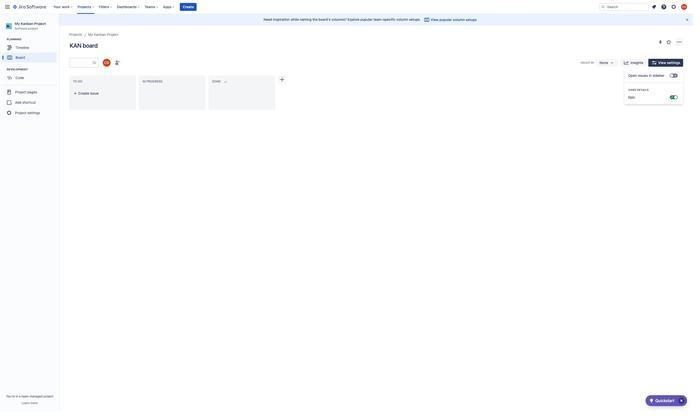 Task type: describe. For each thing, give the bounding box(es) containing it.
1 vertical spatial project
[[44, 395, 53, 398]]

do
[[78, 80, 82, 83]]

primary element
[[3, 0, 599, 14]]

in
[[143, 80, 146, 83]]

you're
[[6, 395, 15, 398]]

kan board
[[70, 42, 98, 49]]

add shortcut
[[15, 100, 36, 104]]

add
[[15, 100, 21, 104]]

need inspiration while naming the board's columns? explore popular team-specific column setups.
[[264, 17, 421, 21]]

to do
[[73, 80, 82, 83]]

issue
[[90, 91, 99, 95]]

need
[[264, 17, 272, 21]]

dismiss image
[[685, 18, 689, 22]]

insights image
[[624, 60, 630, 66]]

setups.
[[409, 17, 421, 21]]

planning
[[7, 38, 21, 41]]

1 vertical spatial in
[[16, 395, 18, 398]]

apps
[[163, 5, 172, 9]]

appswitcher icon image
[[4, 4, 10, 10]]

project inside my kanban project software project
[[34, 21, 46, 26]]

create column image
[[279, 77, 285, 83]]

inspiration
[[273, 17, 290, 21]]

learn
[[22, 401, 30, 405]]

card details
[[629, 88, 649, 91]]

projects for projects popup button
[[78, 5, 91, 9]]

my for my kanban project
[[88, 32, 93, 37]]

group containing project pages
[[2, 85, 57, 120]]

1 horizontal spatial team-
[[374, 17, 383, 21]]

1 vertical spatial team-
[[21, 395, 30, 398]]

planning image
[[1, 36, 7, 42]]

columns?
[[332, 17, 347, 21]]

create for create issue
[[78, 91, 89, 95]]

star kan board image
[[666, 39, 672, 45]]

settings for view settings
[[667, 61, 681, 65]]

progress
[[146, 80, 163, 83]]

development group
[[2, 68, 59, 84]]

view for view popular column setups
[[431, 18, 439, 22]]

board link
[[2, 53, 57, 63]]

group
[[581, 61, 591, 64]]

my kanban project software project
[[15, 21, 46, 30]]

filters button
[[98, 3, 114, 11]]

filters
[[99, 5, 109, 9]]

open
[[629, 73, 637, 78]]

teams
[[145, 5, 155, 9]]

your work
[[53, 5, 70, 9]]

view popular column setups button
[[421, 16, 480, 24]]

notifications image
[[651, 4, 657, 10]]

you're in a team-managed project
[[6, 395, 53, 398]]

card
[[629, 88, 637, 91]]

card details group
[[625, 83, 684, 104]]

popular inside button
[[440, 18, 452, 22]]

add people image
[[114, 60, 120, 66]]

shortcut
[[22, 100, 36, 104]]

create button
[[180, 3, 197, 11]]

view settings
[[658, 61, 681, 65]]

create issue button
[[70, 89, 135, 98]]

explore
[[348, 17, 360, 21]]

banner containing your work
[[0, 0, 693, 14]]

christina overa image
[[103, 59, 111, 67]]

software
[[15, 27, 27, 30]]

view popular column setups
[[431, 18, 477, 22]]

project pages link
[[2, 87, 57, 98]]



Task type: locate. For each thing, give the bounding box(es) containing it.
Search this board text field
[[70, 58, 92, 67]]

projects inside popup button
[[78, 5, 91, 9]]

insights button
[[621, 59, 647, 67]]

column inside button
[[453, 18, 465, 22]]

timeline link
[[2, 43, 57, 53]]

1 vertical spatial view
[[658, 61, 666, 65]]

my kanban project link
[[88, 32, 118, 38]]

quickstart button
[[646, 395, 687, 406]]

project pages
[[15, 90, 37, 94]]

your work button
[[52, 3, 75, 11]]

Search field
[[599, 3, 649, 11]]

naming
[[300, 17, 312, 21]]

jira software image
[[13, 4, 46, 10], [13, 4, 46, 10]]

create issue
[[78, 91, 99, 95]]

project inside 'link'
[[15, 90, 26, 94]]

1 horizontal spatial settings
[[667, 61, 681, 65]]

0 vertical spatial project
[[28, 27, 38, 30]]

work
[[62, 5, 70, 9]]

quickstart
[[656, 399, 675, 403]]

1 horizontal spatial kanban
[[94, 32, 106, 37]]

view up sidebar
[[658, 61, 666, 65]]

create left issue
[[78, 91, 89, 95]]

by
[[591, 61, 595, 64]]

1 horizontal spatial my
[[88, 32, 93, 37]]

projects up kan
[[69, 32, 82, 37]]

column left setups
[[453, 18, 465, 22]]

none
[[600, 61, 608, 65]]

1 vertical spatial create
[[78, 91, 89, 95]]

your
[[53, 5, 61, 9]]

1 horizontal spatial column
[[453, 18, 465, 22]]

add shortcut button
[[2, 98, 57, 108]]

board
[[16, 55, 25, 59]]

project settings link
[[2, 108, 57, 118]]

issues
[[638, 73, 648, 78]]

create for create
[[183, 5, 194, 9]]

team-
[[374, 17, 383, 21], [21, 395, 30, 398]]

in right issues
[[649, 73, 652, 78]]

0 horizontal spatial team-
[[21, 395, 30, 398]]

kan
[[70, 42, 81, 49]]

kanban up software
[[21, 21, 33, 26]]

my
[[15, 21, 20, 26], [88, 32, 93, 37]]

0 horizontal spatial in
[[16, 395, 18, 398]]

the
[[313, 17, 318, 21]]

1 horizontal spatial create
[[183, 5, 194, 9]]

kanban for my kanban project software project
[[21, 21, 33, 26]]

board's
[[319, 17, 331, 21]]

planning group
[[2, 37, 59, 64]]

0 horizontal spatial my
[[15, 21, 20, 26]]

create inside primary element
[[183, 5, 194, 9]]

in progress
[[143, 80, 163, 83]]

0 horizontal spatial view
[[431, 18, 439, 22]]

open issues in sidebar
[[629, 73, 665, 78]]

setups
[[466, 18, 477, 22]]

settings
[[667, 61, 681, 65], [27, 111, 40, 115]]

code
[[16, 76, 24, 80]]

0 horizontal spatial settings
[[27, 111, 40, 115]]

kanban up board
[[94, 32, 106, 37]]

more
[[30, 401, 38, 405]]

0 horizontal spatial project
[[28, 27, 38, 30]]

settings image
[[671, 4, 677, 10]]

projects link
[[69, 32, 82, 38]]

a
[[19, 395, 21, 398]]

view inside view popular column setups button
[[431, 18, 439, 22]]

none button
[[597, 59, 618, 67]]

dashboards button
[[116, 3, 142, 11]]

project inside my kanban project software project
[[28, 27, 38, 30]]

in
[[649, 73, 652, 78], [16, 395, 18, 398]]

settings down star kan board icon
[[667, 61, 681, 65]]

1 vertical spatial settings
[[27, 111, 40, 115]]

group by
[[581, 61, 595, 64]]

0 vertical spatial projects
[[78, 5, 91, 9]]

code link
[[2, 73, 57, 83]]

group
[[2, 85, 57, 120]]

timeline
[[16, 45, 29, 50]]

my up software
[[15, 21, 20, 26]]

view for view settings
[[658, 61, 666, 65]]

teams button
[[143, 3, 160, 11]]

my kanban project
[[88, 32, 118, 37]]

settings down add shortcut button
[[27, 111, 40, 115]]

project
[[28, 27, 38, 30], [44, 395, 53, 398]]

1 vertical spatial projects
[[69, 32, 82, 37]]

0 horizontal spatial kanban
[[21, 21, 33, 26]]

project settings
[[15, 111, 40, 115]]

epic
[[629, 95, 635, 99]]

view settings button
[[649, 59, 683, 67]]

projects for "projects" link
[[69, 32, 82, 37]]

project right managed
[[44, 395, 53, 398]]

help image
[[661, 4, 667, 10]]

projects
[[78, 5, 91, 9], [69, 32, 82, 37]]

1 horizontal spatial view
[[658, 61, 666, 65]]

0 vertical spatial team-
[[374, 17, 383, 21]]

1 vertical spatial kanban
[[94, 32, 106, 37]]

0 horizontal spatial create
[[78, 91, 89, 95]]

popular
[[361, 17, 373, 21], [440, 18, 452, 22]]

my for my kanban project software project
[[15, 21, 20, 26]]

settings for project settings
[[27, 111, 40, 115]]

learn more button
[[22, 401, 38, 405]]

settings inside button
[[667, 61, 681, 65]]

create right apps dropdown button
[[183, 5, 194, 9]]

your profile and settings image
[[681, 4, 687, 10]]

1 horizontal spatial popular
[[440, 18, 452, 22]]

my inside my kanban project software project
[[15, 21, 20, 26]]

projects button
[[76, 3, 96, 11]]

project right software
[[28, 27, 38, 30]]

to
[[73, 80, 77, 83]]

settings inside group
[[27, 111, 40, 115]]

dismiss quickstart image
[[678, 397, 686, 405]]

projects right work
[[78, 5, 91, 9]]

pages
[[27, 90, 37, 94]]

board
[[83, 42, 98, 49]]

kanban for my kanban project
[[94, 32, 106, 37]]

kanban inside my kanban project software project
[[21, 21, 33, 26]]

1 vertical spatial my
[[88, 32, 93, 37]]

view
[[431, 18, 439, 22], [658, 61, 666, 65]]

while
[[291, 17, 299, 21]]

0 vertical spatial create
[[183, 5, 194, 9]]

0 vertical spatial my
[[15, 21, 20, 26]]

0 vertical spatial view
[[431, 18, 439, 22]]

my up board
[[88, 32, 93, 37]]

0 vertical spatial kanban
[[21, 21, 33, 26]]

apps button
[[162, 3, 177, 11]]

search image
[[601, 5, 605, 9]]

development image
[[1, 67, 7, 72]]

1 horizontal spatial in
[[649, 73, 652, 78]]

details
[[637, 88, 649, 91]]

sidebar navigation image
[[54, 20, 65, 30]]

banner
[[0, 0, 693, 14]]

done
[[212, 80, 221, 83]]

0 horizontal spatial column
[[397, 17, 408, 21]]

0 horizontal spatial popular
[[361, 17, 373, 21]]

dashboards
[[117, 5, 137, 9]]

column
[[397, 17, 408, 21], [453, 18, 465, 22]]

managed
[[30, 395, 43, 398]]

1 horizontal spatial project
[[44, 395, 53, 398]]

automations menu button icon image
[[658, 39, 664, 45]]

view inside the view settings button
[[658, 61, 666, 65]]

check image
[[649, 398, 655, 404]]

project
[[34, 21, 46, 26], [107, 32, 118, 37], [15, 90, 26, 94], [15, 111, 26, 115]]

create
[[183, 5, 194, 9], [78, 91, 89, 95]]

in left a
[[16, 395, 18, 398]]

development
[[7, 68, 28, 71]]

specific
[[383, 17, 396, 21]]

column left setups.
[[397, 17, 408, 21]]

0 vertical spatial in
[[649, 73, 652, 78]]

0 vertical spatial settings
[[667, 61, 681, 65]]

view right setups.
[[431, 18, 439, 22]]

kanban
[[21, 21, 33, 26], [94, 32, 106, 37]]

sidebar
[[653, 73, 665, 78]]

more image
[[677, 39, 682, 45]]

learn more
[[22, 401, 38, 405]]

insights
[[631, 61, 644, 65]]



Task type: vqa. For each thing, say whether or not it's contained in the screenshot.
'Compass'
no



